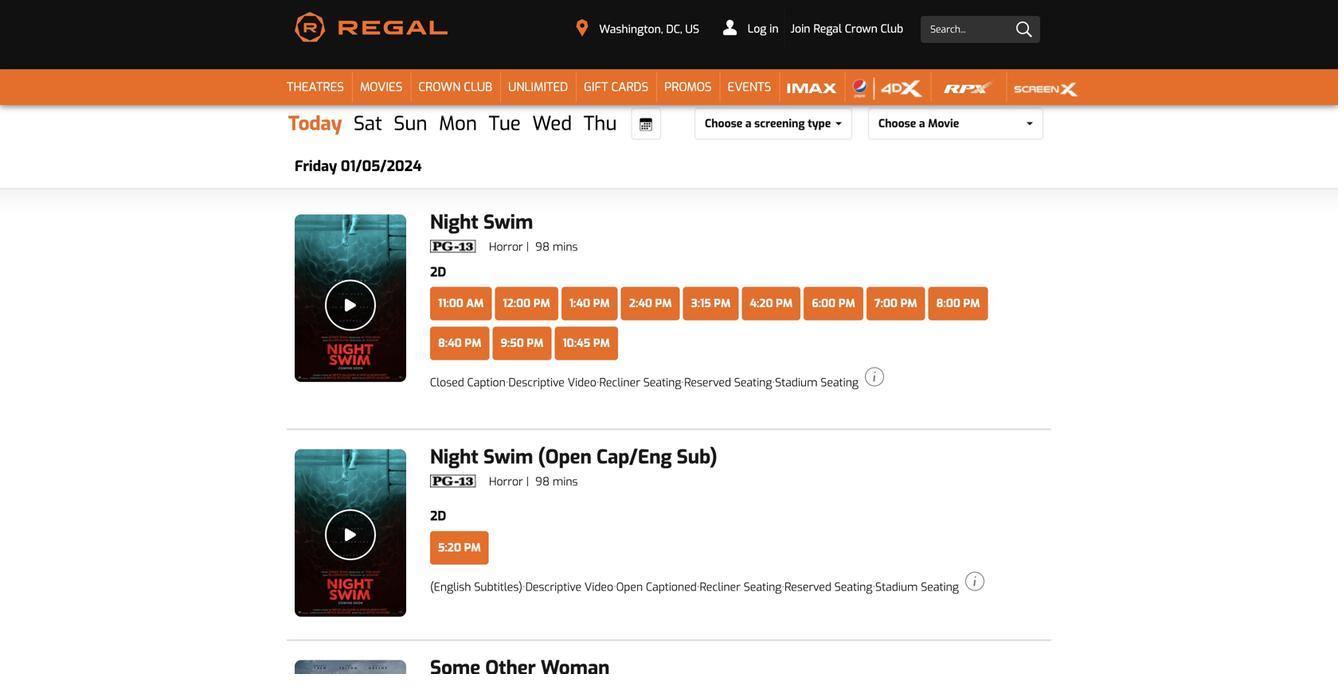 Task type: vqa. For each thing, say whether or not it's contained in the screenshot.
'no'
no



Task type: locate. For each thing, give the bounding box(es) containing it.
0 vertical spatial mins
[[553, 240, 578, 255]]

pm for 8:40 pm
[[465, 336, 482, 351]]

1 vertical spatial screening type: 2d element
[[430, 508, 446, 525]]

0 horizontal spatial club
[[464, 79, 493, 95]]

pm right 3:15
[[714, 297, 731, 311]]

1 horizontal spatial stadium
[[876, 580, 918, 595]]

a inside choose a screening type button
[[746, 116, 752, 131]]

showtime details image
[[865, 368, 884, 387], [966, 572, 985, 592]]

1 vertical spatial recliner element
[[700, 580, 782, 595]]

pm for 3:15 pm
[[714, 297, 731, 311]]

·
[[506, 376, 509, 391], [597, 376, 600, 391], [682, 376, 685, 391], [772, 376, 775, 391], [523, 580, 526, 595], [614, 580, 617, 595], [697, 580, 700, 595], [782, 580, 785, 595], [873, 580, 876, 595]]

captioned
[[646, 580, 697, 595]]

night
[[430, 210, 479, 236], [430, 445, 479, 470]]

0 vertical spatial screening type: 2d element
[[430, 264, 446, 281]]

pm right 7:00
[[901, 297, 918, 311]]

pm inside 5:20 pm link
[[464, 541, 481, 556]]

0 vertical spatial 2d
[[430, 264, 446, 281]]

1 vertical spatial descriptive
[[526, 580, 582, 595]]

1 horizontal spatial choose
[[879, 116, 917, 131]]

1 vertical spatial crown
[[419, 79, 461, 95]]

1 vertical spatial |
[[526, 475, 529, 490]]

0 vertical spatial horror | 98 mins
[[489, 240, 578, 255]]

pm right 6:00
[[839, 297, 856, 311]]

pm inside 4:20 pm link
[[776, 297, 793, 311]]

recliner down the 10:45 pm link
[[600, 376, 641, 391]]

screening type: 2d element
[[430, 264, 446, 281], [430, 508, 446, 525]]

choose
[[705, 116, 743, 131], [879, 116, 917, 131]]

0 vertical spatial stadium element
[[775, 376, 859, 391]]

(
[[430, 580, 434, 595]]

9:50 pm
[[501, 336, 544, 351]]

2 night from the top
[[430, 445, 479, 470]]

screening type: 2d element up 5:20
[[430, 508, 446, 525]]

0 horizontal spatial reserved
[[685, 376, 731, 391]]

video left 'open'
[[585, 580, 614, 595]]

a inside "choose a movie" button
[[919, 116, 926, 131]]

club up mon button
[[464, 79, 493, 95]]

descriptive right )
[[526, 580, 582, 595]]

pm inside "3:15 pm" link
[[714, 297, 731, 311]]

pm right the 10:45
[[593, 336, 610, 351]]

a left screening
[[746, 116, 752, 131]]

0 vertical spatial |
[[526, 240, 529, 255]]

us
[[686, 22, 700, 37]]

2 screening type: 2d element from the top
[[430, 508, 446, 525]]

1 vertical spatial club
[[464, 79, 493, 95]]

1 some material may be inappropriate for children under 13. image from the top
[[430, 240, 477, 253]]

pm
[[534, 297, 551, 311], [593, 297, 610, 311], [655, 297, 672, 311], [714, 297, 731, 311], [776, 297, 793, 311], [839, 297, 856, 311], [901, 297, 918, 311], [964, 297, 981, 311], [465, 336, 482, 351], [527, 336, 544, 351], [593, 336, 610, 351], [464, 541, 481, 556]]

pm right 2:40 on the top
[[655, 297, 672, 311]]

1 | from the top
[[526, 240, 529, 255]]

pm right "8:00"
[[964, 297, 981, 311]]

night swim image
[[295, 215, 406, 383]]

1:40 pm
[[570, 297, 610, 311]]

horror | 98 mins up 12:00 pm at the left top
[[489, 240, 578, 255]]

imax image
[[788, 76, 837, 100]]

2 swim from the top
[[484, 445, 533, 470]]

( english subtitles ) · descriptive video · open captioned · recliner seating · reserved seating · stadium seating
[[430, 580, 959, 595]]

thu
[[584, 111, 617, 137]]

pm right the 4:20
[[776, 297, 793, 311]]

5:20 pm
[[438, 541, 481, 556]]

1 horizontal spatial regal
[[814, 22, 842, 36]]

pm inside 8:40 pm link
[[465, 336, 482, 351]]

crown inside crown club link
[[419, 79, 461, 95]]

1 2d from the top
[[430, 264, 446, 281]]

1 mins from the top
[[553, 240, 578, 255]]

1 vertical spatial 98
[[536, 475, 550, 490]]

recliner element
[[600, 376, 682, 391], [700, 580, 782, 595]]

pm inside the 1:40 pm link
[[593, 297, 610, 311]]

1 vertical spatial 2d
[[430, 508, 446, 525]]

0 vertical spatial descriptive
[[509, 376, 565, 391]]

pm right 5:20
[[464, 541, 481, 556]]

5:20
[[438, 541, 461, 556]]

crown
[[845, 22, 878, 36], [419, 79, 461, 95]]

recliner
[[600, 376, 641, 391], [700, 580, 741, 595]]

reserved
[[685, 376, 731, 391], [785, 580, 832, 595]]

crown up the mon on the left of the page
[[419, 79, 461, 95]]

0 vertical spatial night
[[430, 210, 479, 236]]

98
[[536, 240, 550, 255], [536, 475, 550, 490]]

horror down night swim
[[489, 240, 523, 255]]

1 vertical spatial reserved-selected element
[[785, 580, 873, 595]]

0 vertical spatial 98
[[536, 240, 550, 255]]

sub)
[[677, 445, 718, 470]]

pm for 12:00 pm
[[534, 297, 551, 311]]

12:00
[[503, 297, 531, 311]]

0 vertical spatial horror
[[489, 240, 523, 255]]

pm right 1:40
[[593, 297, 610, 311]]

open
[[617, 580, 643, 595]]

0 horizontal spatial recliner element
[[600, 376, 682, 391]]

screenings
[[295, 57, 425, 91]]

theatres link
[[279, 69, 352, 105]]

group
[[282, 108, 661, 140]]

friday
[[295, 157, 337, 176]]

1 swim from the top
[[484, 210, 533, 236]]

01/05/2024
[[341, 157, 422, 176]]

1 vertical spatial horror | 98 mins
[[489, 475, 578, 490]]

0 vertical spatial some material may be inappropriate for children under 13. image
[[430, 240, 477, 253]]

1 vertical spatial swim
[[484, 445, 533, 470]]

crown inside join regal crown club link
[[845, 22, 878, 36]]

choose down events on the right
[[705, 116, 743, 131]]

regal
[[814, 22, 842, 36], [474, 57, 540, 91]]

|
[[526, 240, 529, 255], [526, 475, 529, 490]]

group containing today
[[282, 108, 661, 140]]

1 horizontal spatial recliner
[[700, 580, 741, 595]]

0 horizontal spatial a
[[746, 116, 752, 131]]

pm right 9:50
[[527, 336, 544, 351]]

4:20
[[750, 297, 773, 311]]

video
[[568, 376, 597, 391], [585, 580, 614, 595]]

mon
[[439, 111, 477, 137]]

1 screening type: 2d element from the top
[[430, 264, 446, 281]]

pepsi 4dx logo image
[[853, 76, 923, 100]]

2 2d from the top
[[430, 508, 446, 525]]

night for night swim (open cap/eng sub)
[[430, 445, 479, 470]]

some material may be inappropriate for children under 13. image for night swim (open cap/eng sub)
[[430, 475, 477, 488]]

1 vertical spatial some material may be inappropriate for children under 13. image
[[430, 475, 477, 488]]

crown right join
[[845, 22, 878, 36]]

swim for night swim (open cap/eng sub)
[[484, 445, 533, 470]]

2 | from the top
[[526, 475, 529, 490]]

club up pepsi 4dx logo
[[881, 22, 904, 36]]

0 vertical spatial crown
[[845, 22, 878, 36]]

pm inside "8:00 pm" link
[[964, 297, 981, 311]]

choose down pepsi 4dx logo
[[879, 116, 917, 131]]

0 horizontal spatial stadium element
[[775, 376, 859, 391]]

1 98 from the top
[[536, 240, 550, 255]]

1 horizontal spatial crown
[[845, 22, 878, 36]]

regal image
[[295, 12, 448, 42]]

pm inside the 9:50 pm 'link'
[[527, 336, 544, 351]]

2 some material may be inappropriate for children under 13. image from the top
[[430, 475, 477, 488]]

0 horizontal spatial stadium
[[775, 376, 818, 391]]

1 choose from the left
[[705, 116, 743, 131]]

| down 'night swim (open cap/eng sub)'
[[526, 475, 529, 490]]

a left movie
[[919, 116, 926, 131]]

11:00 am link
[[430, 287, 492, 321]]

0 horizontal spatial crown
[[419, 79, 461, 95]]

reserved-selected element
[[685, 376, 772, 391], [785, 580, 873, 595]]

Search... text field
[[921, 16, 1041, 43]]

gift cards link
[[576, 69, 657, 105]]

7:00 pm link
[[867, 287, 926, 321]]

2 mins from the top
[[553, 475, 578, 490]]

regal right join
[[814, 22, 842, 36]]

crown club link
[[411, 69, 500, 105]]

10:45 pm link
[[555, 327, 618, 361]]

2 horror | 98 mins from the top
[[489, 475, 578, 490]]

descriptive down the 9:50 pm 'link'
[[509, 376, 565, 391]]

8:00
[[937, 297, 961, 311]]

12:00 pm link
[[495, 287, 558, 321]]

horror | 98 mins
[[489, 240, 578, 255], [489, 475, 578, 490]]

11:00 am
[[438, 297, 484, 311]]

0 vertical spatial club
[[881, 22, 904, 36]]

recliner right captioned
[[700, 580, 741, 595]]

4:20 pm link
[[742, 287, 801, 321]]

stadium element
[[775, 376, 859, 391], [876, 580, 959, 595]]

0 vertical spatial regal
[[814, 22, 842, 36]]

11:00
[[438, 297, 464, 311]]

some material may be inappropriate for children under 13. image down night swim
[[430, 240, 477, 253]]

0 vertical spatial recliner element
[[600, 376, 682, 391]]

3:15 pm
[[691, 297, 731, 311]]

pm right 12:00
[[534, 297, 551, 311]]

0 horizontal spatial showtime details image
[[865, 368, 884, 387]]

7:00 pm
[[875, 297, 918, 311]]

1 horizontal spatial showtime details image
[[966, 572, 985, 592]]

8:40 pm link
[[430, 327, 490, 361]]

horror for night swim
[[489, 240, 523, 255]]

2 horror from the top
[[489, 475, 523, 490]]

pm inside 6:00 pm link
[[839, 297, 856, 311]]

0 horizontal spatial reserved-selected element
[[685, 376, 772, 391]]

| down night swim
[[526, 240, 529, 255]]

1 horizontal spatial recliner element
[[700, 580, 782, 595]]

mins up 1:40
[[553, 240, 578, 255]]

pm for 6:00 pm
[[839, 297, 856, 311]]

for
[[432, 57, 467, 91]]

some material may be inappropriate for children under 13. image
[[430, 240, 477, 253], [430, 475, 477, 488]]

screening type: 2d element up 11:00
[[430, 264, 446, 281]]

a for movie
[[919, 116, 926, 131]]

98 up 12:00 pm at the left top
[[536, 240, 550, 255]]

0 vertical spatial reserved-selected element
[[685, 376, 772, 391]]

screenx image
[[1015, 76, 1079, 100]]

sub-titled element
[[434, 580, 519, 595]]

washington, dc, us link
[[566, 15, 710, 42]]

0 vertical spatial recliner
[[600, 376, 641, 391]]

today button
[[282, 108, 348, 140]]

98 for night swim (open cap/eng sub)
[[536, 475, 550, 490]]

dv element right )
[[526, 580, 614, 595]]

washington,
[[600, 22, 663, 37]]

1 night from the top
[[430, 210, 479, 236]]

pm inside the '2:40 pm' link
[[655, 297, 672, 311]]

| for night swim
[[526, 240, 529, 255]]

1 vertical spatial mins
[[553, 475, 578, 490]]

0 horizontal spatial choose
[[705, 116, 743, 131]]

mins for night swim (open cap/eng sub)
[[553, 475, 578, 490]]

descriptive
[[509, 376, 565, 391], [526, 580, 582, 595]]

7:00
[[875, 297, 898, 311]]

1 horror from the top
[[489, 240, 523, 255]]

1 vertical spatial stadium
[[876, 580, 918, 595]]

mon button
[[433, 108, 484, 140]]

2d up 11:00
[[430, 264, 446, 281]]

theatres
[[287, 79, 344, 95]]

stadium
[[775, 376, 818, 391], [876, 580, 918, 595]]

2 choose from the left
[[879, 116, 917, 131]]

mins down (open at the bottom
[[553, 475, 578, 490]]

1 vertical spatial regal
[[474, 57, 540, 91]]

1 vertical spatial dv element
[[526, 580, 614, 595]]

1 horror | 98 mins from the top
[[489, 240, 578, 255]]

horror down 'night swim (open cap/eng sub)'
[[489, 475, 523, 490]]

2 98 from the top
[[536, 475, 550, 490]]

movies
[[360, 79, 403, 95]]

2d
[[430, 264, 446, 281], [430, 508, 446, 525]]

recliner element right captioned
[[700, 580, 782, 595]]

dv element
[[509, 376, 597, 391], [526, 580, 614, 595]]

caption
[[467, 376, 506, 391]]

some material may be inappropriate for children under 13. image up 5:20
[[430, 475, 477, 488]]

1 vertical spatial night
[[430, 445, 479, 470]]

12:00 pm
[[503, 297, 551, 311]]

1 vertical spatial reserved
[[785, 580, 832, 595]]

dv element down the 10:45
[[509, 376, 597, 391]]

wed button
[[526, 108, 578, 140]]

horror | 98 mins down (open at the bottom
[[489, 475, 578, 490]]

sat
[[354, 111, 382, 137]]

0 horizontal spatial recliner
[[600, 376, 641, 391]]

1 a from the left
[[746, 116, 752, 131]]

pm for 8:00 pm
[[964, 297, 981, 311]]

pm inside the 10:45 pm link
[[593, 336, 610, 351]]

0 vertical spatial swim
[[484, 210, 533, 236]]

0 vertical spatial stadium
[[775, 376, 818, 391]]

1 horizontal spatial stadium element
[[876, 580, 959, 595]]

pm right 8:40 at the left
[[465, 336, 482, 351]]

join regal crown club
[[791, 22, 904, 36]]

horror for night swim (open cap/eng sub)
[[489, 475, 523, 490]]

1 vertical spatial horror
[[489, 475, 523, 490]]

user icon image
[[724, 19, 737, 35]]

pm inside 12:00 pm link
[[534, 297, 551, 311]]

98 down (open at the bottom
[[536, 475, 550, 490]]

pm inside 7:00 pm link
[[901, 297, 918, 311]]

0 horizontal spatial regal
[[474, 57, 540, 91]]

1 horizontal spatial a
[[919, 116, 926, 131]]

recliner element down the 10:45 pm link
[[600, 376, 682, 391]]

2d up 5:20
[[430, 508, 446, 525]]

2 a from the left
[[919, 116, 926, 131]]

swim
[[484, 210, 533, 236], [484, 445, 533, 470]]

in
[[770, 22, 779, 36]]

regal up the tue button at the top
[[474, 57, 540, 91]]

video down the 10:45 pm link
[[568, 376, 597, 391]]

join regal crown club link
[[785, 10, 909, 48]]

screening
[[755, 116, 805, 131]]



Task type: describe. For each thing, give the bounding box(es) containing it.
1 horizontal spatial reserved
[[785, 580, 832, 595]]

majestic
[[546, 57, 645, 91]]

rpx - regal premium experience image
[[939, 76, 999, 100]]

night swim (open cap/eng sub) image
[[295, 450, 406, 618]]

pm for 4:20 pm
[[776, 297, 793, 311]]

8:40
[[438, 336, 462, 351]]

events link
[[720, 69, 780, 105]]

closed
[[430, 376, 464, 391]]

screenings for regal majestic
[[295, 57, 645, 91]]

join
[[791, 22, 811, 36]]

2:40 pm link
[[621, 287, 680, 321]]

0 vertical spatial showtime details image
[[865, 368, 884, 387]]

choose for choose a movie
[[879, 116, 917, 131]]

night swim
[[430, 210, 533, 236]]

1 horizontal spatial reserved-selected element
[[785, 580, 873, 595]]

friday 01/05/2024
[[295, 157, 422, 176]]

sun
[[394, 111, 428, 137]]

0 vertical spatial reserved
[[685, 376, 731, 391]]

9:50 pm link
[[493, 327, 552, 361]]

type
[[808, 116, 831, 131]]

2:40
[[629, 297, 653, 311]]

gift cards
[[584, 79, 649, 95]]

9:50
[[501, 336, 524, 351]]

pm for 7:00 pm
[[901, 297, 918, 311]]

unlimited
[[508, 79, 568, 95]]

pm for 9:50 pm
[[527, 336, 544, 351]]

0 vertical spatial video
[[568, 376, 597, 391]]

1:40 pm link
[[562, 287, 618, 321]]

8:00 pm link
[[929, 287, 988, 321]]

1:40
[[570, 297, 591, 311]]

3:15 pm link
[[683, 287, 739, 321]]

dc,
[[666, 22, 683, 37]]

1 vertical spatial recliner
[[700, 580, 741, 595]]

mins for night swim
[[553, 240, 578, 255]]

1 vertical spatial showtime details image
[[966, 572, 985, 592]]

6:00 pm
[[812, 297, 856, 311]]

promos
[[665, 79, 712, 95]]

8:00 pm
[[937, 297, 981, 311]]

events
[[728, 79, 772, 95]]

1 vertical spatial stadium element
[[876, 580, 959, 595]]

choose a movie
[[879, 116, 960, 131]]

unlimited link
[[500, 69, 576, 105]]

2d for night swim
[[430, 264, 446, 281]]

98 for night swim
[[536, 240, 550, 255]]

1 horizontal spatial club
[[881, 22, 904, 36]]

(open
[[538, 445, 592, 470]]

2d for night swim (open cap/eng sub)
[[430, 508, 446, 525]]

choose a screening type
[[705, 116, 831, 131]]

map marker icon image
[[577, 19, 589, 37]]

cap/eng
[[597, 445, 672, 470]]

8:40 pm
[[438, 336, 482, 351]]

choose a screening type button
[[695, 108, 853, 140]]

thu button
[[578, 108, 623, 140]]

cards
[[612, 79, 649, 95]]

night swim (open cap/eng sub)
[[430, 445, 718, 470]]

6:00 pm link
[[804, 287, 864, 321]]

1 vertical spatial video
[[585, 580, 614, 595]]

a for screening
[[746, 116, 752, 131]]

log in link
[[718, 10, 785, 49]]

pm for 5:20 pm
[[464, 541, 481, 556]]

subtitles
[[474, 580, 519, 595]]

movies link
[[352, 69, 411, 105]]

night swim link
[[430, 210, 1044, 236]]

swim for night swim
[[484, 210, 533, 236]]

tue
[[489, 111, 521, 137]]

choose for choose a screening type
[[705, 116, 743, 131]]

sat button
[[348, 108, 389, 140]]

pm for 2:40 pm
[[655, 297, 672, 311]]

promos link
[[657, 69, 720, 105]]

2:40 pm
[[629, 297, 672, 311]]

oc element
[[617, 580, 697, 595]]

movie
[[928, 116, 960, 131]]

pm for 1:40 pm
[[593, 297, 610, 311]]

today
[[288, 111, 342, 137]]

5:20 pm link
[[430, 532, 489, 565]]

)
[[519, 580, 523, 595]]

10:45
[[563, 336, 591, 351]]

horror | 98 mins for night swim
[[489, 240, 578, 255]]

screening type: 2d element for night swim
[[430, 264, 446, 281]]

log
[[748, 22, 767, 36]]

3:15
[[691, 297, 711, 311]]

choose a movie button
[[869, 108, 1044, 140]]

night for night swim
[[430, 210, 479, 236]]

screening type: 2d element for night swim (open cap/eng sub)
[[430, 508, 446, 525]]

crown club
[[419, 79, 493, 95]]

log in
[[745, 22, 779, 36]]

| for night swim (open cap/eng sub)
[[526, 475, 529, 490]]

some material may be inappropriate for children under 13. image for night swim
[[430, 240, 477, 253]]

0 vertical spatial dv element
[[509, 376, 597, 391]]

washington, dc, us
[[600, 22, 700, 37]]

pm for 10:45 pm
[[593, 336, 610, 351]]

english
[[434, 580, 471, 595]]

cc element
[[430, 376, 506, 391]]

4:20 pm
[[750, 297, 793, 311]]

night swim (open cap/eng sub) link
[[430, 445, 1044, 470]]

sun button
[[388, 108, 434, 140]]

am
[[466, 297, 484, 311]]

gift
[[584, 79, 608, 95]]

6:00
[[812, 297, 836, 311]]

wed
[[533, 111, 572, 137]]

tue button
[[483, 108, 527, 140]]

pick a date image
[[640, 118, 653, 131]]

closed caption · descriptive video · recliner seating · reserved seating · stadium seating
[[430, 376, 859, 391]]

horror | 98 mins for night swim (open cap/eng sub)
[[489, 475, 578, 490]]



